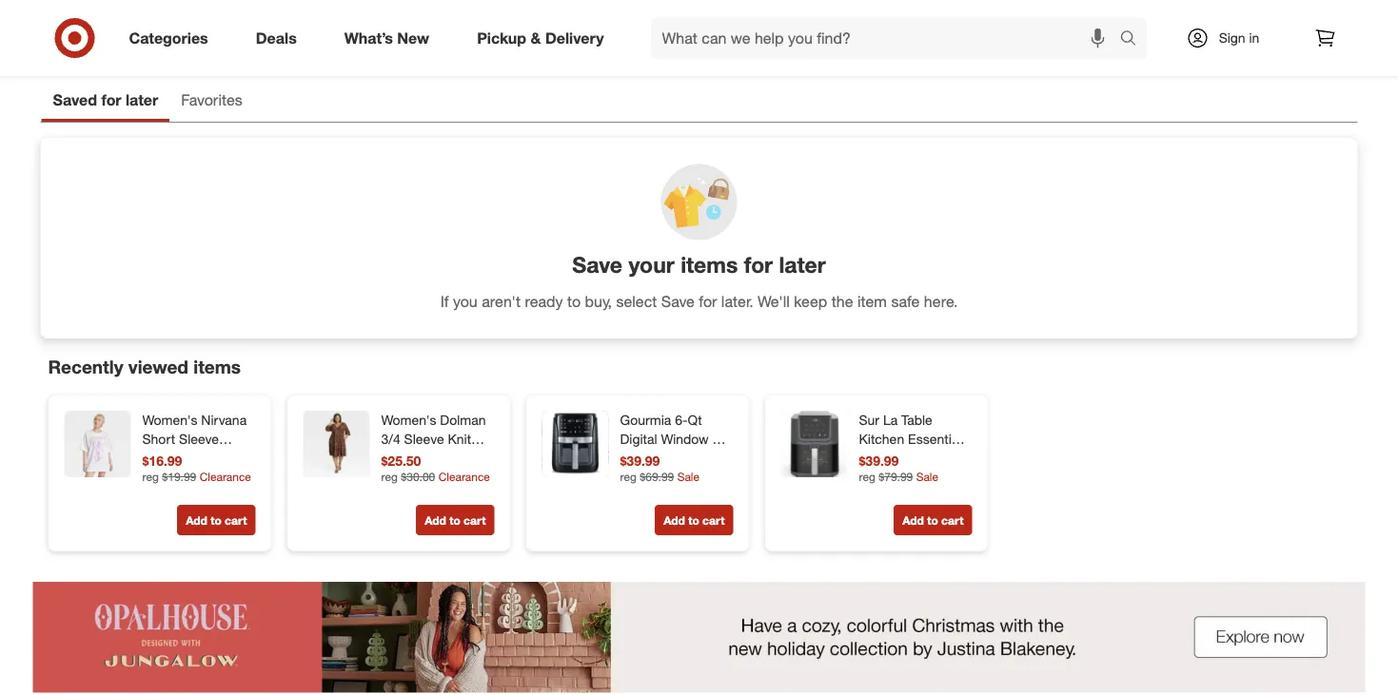 Task type: locate. For each thing, give the bounding box(es) containing it.
la
[[883, 412, 898, 429]]

sale inside $39.99 reg $79.99 sale
[[916, 470, 939, 484]]

1 add to cart button from the left
[[177, 506, 256, 536]]

sleeve inside women's dolman 3/4 sleeve knit empire waist dress - ava & viv™
[[404, 431, 444, 448]]

for left 'later.'
[[699, 292, 717, 311]]

2 sale from the left
[[916, 470, 939, 484]]

$16.99 reg $19.99 clearance
[[142, 453, 251, 484]]

0 horizontal spatial items
[[193, 356, 241, 378]]

women's up 3/4
[[381, 412, 436, 429]]

& right pickup
[[531, 29, 541, 47]]

advertisement region
[[33, 583, 1366, 694]]

1 vertical spatial for
[[744, 252, 773, 279]]

& down with
[[669, 469, 677, 486]]

0 vertical spatial save
[[572, 252, 623, 279]]

cart for gourmia 6-qt digital window air fryer with 12 presets & guided cooking black
[[703, 514, 725, 528]]

clearance inside $25.50 reg $30.00 clearance
[[439, 470, 490, 484]]

add down black
[[664, 514, 685, 528]]

2 reg from the left
[[381, 470, 398, 484]]

2 horizontal spatial &
[[669, 469, 677, 486]]

1 $39.99 from the left
[[620, 453, 660, 470]]

cart down viv™
[[464, 514, 486, 528]]

1 fryer from the left
[[620, 450, 651, 467]]

add to cart for ava
[[425, 514, 486, 528]]

to down the white
[[211, 514, 222, 528]]

clearance down shirt
[[200, 470, 251, 484]]

1 vertical spatial save
[[661, 292, 695, 311]]

1 horizontal spatial later
[[779, 252, 826, 279]]

reg inside $16.99 reg $19.99 clearance
[[142, 470, 159, 484]]

2 add to cart from the left
[[425, 514, 486, 528]]

to down black
[[689, 514, 700, 528]]

to down ava
[[450, 514, 461, 528]]

add for presets
[[664, 514, 685, 528]]

gourmia 6-qt digital window air fryer with 12 presets & guided cooking black image
[[542, 411, 609, 478], [542, 411, 609, 478]]

1 add to cart from the left
[[186, 514, 247, 528]]

$39.99 inside $39.99 reg $79.99 sale
[[859, 453, 899, 470]]

reg inside the $39.99 reg $69.99 sale
[[620, 470, 637, 484]]

1 cart from the left
[[225, 514, 247, 528]]

2 fryer from the left
[[902, 450, 933, 467]]

3 reg from the left
[[620, 470, 637, 484]]

for
[[101, 91, 121, 110], [744, 252, 773, 279], [699, 292, 717, 311]]

$39.99 inside the $39.99 reg $69.99 sale
[[620, 453, 660, 470]]

women's inside the women's nirvana short sleeve graphic t-shirt dress - white
[[142, 412, 198, 429]]

$25.50
[[381, 453, 421, 470]]

3 cart from the left
[[703, 514, 725, 528]]

1 horizontal spatial $39.99
[[859, 453, 899, 470]]

cart
[[225, 514, 247, 528], [464, 514, 486, 528], [703, 514, 725, 528], [942, 514, 964, 528]]

the
[[832, 292, 853, 311]]

sale inside the $39.99 reg $69.99 sale
[[678, 470, 700, 484]]

2 add to cart button from the left
[[416, 506, 495, 536]]

2 sleeve from the left
[[404, 431, 444, 448]]

2 add from the left
[[425, 514, 446, 528]]

1 horizontal spatial -
[[419, 469, 425, 486]]

nirvana
[[201, 412, 247, 429]]

sleeve up t-
[[179, 431, 219, 448]]

- for $16.99
[[180, 469, 186, 486]]

5qt
[[859, 450, 879, 467]]

add to cart button down ava
[[416, 506, 495, 536]]

save
[[572, 252, 623, 279], [661, 292, 695, 311]]

for up we'll
[[744, 252, 773, 279]]

1 horizontal spatial dress
[[381, 469, 416, 486]]

short
[[142, 431, 175, 448]]

sale
[[678, 470, 700, 484], [916, 470, 939, 484]]

2 $39.99 from the left
[[859, 453, 899, 470]]

categories link
[[113, 17, 232, 59]]

2 cart from the left
[[464, 514, 486, 528]]

0 horizontal spatial -
[[180, 469, 186, 486]]

add to cart button for ava
[[416, 506, 495, 536]]

women's
[[142, 412, 198, 429], [381, 412, 436, 429]]

women's up short
[[142, 412, 198, 429]]

add down the $79.99 at the right
[[903, 514, 924, 528]]

$79.99
[[879, 470, 913, 484]]

clearance down waist
[[439, 470, 490, 484]]

1 horizontal spatial sleeve
[[404, 431, 444, 448]]

women's dolman 3/4 sleeve knit empire waist dress - ava & viv™ image
[[303, 411, 370, 478], [303, 411, 370, 478]]

0 horizontal spatial &
[[453, 469, 462, 486]]

air
[[713, 431, 729, 448], [882, 450, 898, 467]]

1 horizontal spatial items
[[681, 252, 738, 279]]

window
[[661, 431, 709, 448]]

- for $25.50
[[419, 469, 425, 486]]

sur la table kitchen essentials 5qt air fryer image
[[781, 411, 848, 478], [781, 411, 848, 478]]

sign
[[1219, 30, 1246, 46]]

0 horizontal spatial sleeve
[[179, 431, 219, 448]]

- left ava
[[419, 469, 425, 486]]

0 horizontal spatial women's
[[142, 412, 198, 429]]

1 vertical spatial later
[[779, 252, 826, 279]]

new
[[397, 29, 430, 47]]

1 horizontal spatial sale
[[916, 470, 939, 484]]

4 cart from the left
[[942, 514, 964, 528]]

$39.99 down digital
[[620, 453, 660, 470]]

dress down graphic in the left of the page
[[142, 469, 177, 486]]

cart for sur la table kitchen essentials 5qt air fryer
[[942, 514, 964, 528]]

add
[[186, 514, 207, 528], [425, 514, 446, 528], [664, 514, 685, 528], [903, 514, 924, 528]]

reg up cooking
[[620, 470, 637, 484]]

What can we help you find? suggestions appear below search field
[[651, 17, 1125, 59]]

pickup & delivery link
[[461, 17, 628, 59]]

0 vertical spatial items
[[681, 252, 738, 279]]

sale right the $79.99 at the right
[[916, 470, 939, 484]]

add down the white
[[186, 514, 207, 528]]

for right saved
[[101, 91, 121, 110]]

fryer down digital
[[620, 450, 651, 467]]

add to cart for presets
[[664, 514, 725, 528]]

1 sleeve from the left
[[179, 431, 219, 448]]

reg for gourmia 6-qt digital window air fryer with 12 presets & guided cooking black
[[620, 470, 637, 484]]

3 add to cart from the left
[[664, 514, 725, 528]]

$39.99
[[620, 453, 660, 470], [859, 453, 899, 470]]

2 dress from the left
[[381, 469, 416, 486]]

items up if you aren't ready to buy, select save for later. we'll keep the item safe here.
[[681, 252, 738, 279]]

& right ava
[[453, 469, 462, 486]]

gourmia
[[620, 412, 672, 429]]

add to cart button down the $79.99 at the right
[[894, 506, 973, 536]]

women's for 3/4
[[381, 412, 436, 429]]

save up buy,
[[572, 252, 623, 279]]

air up the $79.99 at the right
[[882, 450, 898, 467]]

cart for women's dolman 3/4 sleeve knit empire waist dress - ava & viv™
[[464, 514, 486, 528]]

1 horizontal spatial fryer
[[902, 450, 933, 467]]

select
[[616, 292, 657, 311]]

dress for $16.99
[[142, 469, 177, 486]]

1 reg from the left
[[142, 470, 159, 484]]

aren't
[[482, 292, 521, 311]]

0 horizontal spatial $39.99
[[620, 453, 660, 470]]

- inside women's dolman 3/4 sleeve knit empire waist dress - ava & viv™
[[419, 469, 425, 486]]

1 add from the left
[[186, 514, 207, 528]]

& inside women's dolman 3/4 sleeve knit empire waist dress - ava & viv™
[[453, 469, 462, 486]]

to down $39.99 reg $79.99 sale
[[928, 514, 938, 528]]

1 horizontal spatial women's
[[381, 412, 436, 429]]

in
[[1250, 30, 1260, 46]]

0 horizontal spatial save
[[572, 252, 623, 279]]

0 vertical spatial air
[[713, 431, 729, 448]]

1 horizontal spatial for
[[699, 292, 717, 311]]

0 horizontal spatial fryer
[[620, 450, 651, 467]]

$39.99 reg $69.99 sale
[[620, 453, 700, 484]]

0 horizontal spatial air
[[713, 431, 729, 448]]

to
[[567, 292, 581, 311], [211, 514, 222, 528], [450, 514, 461, 528], [689, 514, 700, 528], [928, 514, 938, 528]]

add down ava
[[425, 514, 446, 528]]

sleeve inside the women's nirvana short sleeve graphic t-shirt dress - white
[[179, 431, 219, 448]]

recently viewed items
[[48, 356, 241, 378]]

save right 'select'
[[661, 292, 695, 311]]

reg down 5qt
[[859, 470, 876, 484]]

clearance inside $16.99 reg $19.99 clearance
[[200, 470, 251, 484]]

$30.00
[[401, 470, 435, 484]]

fryer inside sur la table kitchen essentials 5qt air fryer
[[902, 450, 933, 467]]

women's inside women's dolman 3/4 sleeve knit empire waist dress - ava & viv™
[[381, 412, 436, 429]]

& inside gourmia 6-qt digital window air fryer with 12 presets & guided cooking black
[[669, 469, 677, 486]]

sur
[[859, 412, 880, 429]]

0 horizontal spatial dress
[[142, 469, 177, 486]]

black
[[674, 488, 707, 505]]

add to cart down ava
[[425, 514, 486, 528]]

pickup & delivery
[[477, 29, 604, 47]]

reg inside $25.50 reg $30.00 clearance
[[381, 470, 398, 484]]

later right saved
[[126, 91, 158, 110]]

0 horizontal spatial clearance
[[200, 470, 251, 484]]

2 - from the left
[[419, 469, 425, 486]]

- inside the women's nirvana short sleeve graphic t-shirt dress - white
[[180, 469, 186, 486]]

&
[[531, 29, 541, 47], [453, 469, 462, 486], [669, 469, 677, 486]]

empty cart bullseye image
[[556, 0, 843, 48]]

favorites
[[181, 91, 243, 110]]

2 clearance from the left
[[439, 470, 490, 484]]

1 sale from the left
[[678, 470, 700, 484]]

0 horizontal spatial later
[[126, 91, 158, 110]]

3 add from the left
[[664, 514, 685, 528]]

1 vertical spatial air
[[882, 450, 898, 467]]

keep
[[794, 292, 828, 311]]

air inside gourmia 6-qt digital window air fryer with 12 presets & guided cooking black
[[713, 431, 729, 448]]

fryer up the $79.99 at the right
[[902, 450, 933, 467]]

knit
[[448, 431, 471, 448]]

presets
[[620, 469, 665, 486]]

1 horizontal spatial air
[[882, 450, 898, 467]]

cart down shirt
[[225, 514, 247, 528]]

1 clearance from the left
[[200, 470, 251, 484]]

later up "keep"
[[779, 252, 826, 279]]

1 - from the left
[[180, 469, 186, 486]]

dress down empire
[[381, 469, 416, 486]]

dress inside women's dolman 3/4 sleeve knit empire waist dress - ava & viv™
[[381, 469, 416, 486]]

0 vertical spatial later
[[126, 91, 158, 110]]

add to cart button down the white
[[177, 506, 256, 536]]

add to cart down black
[[664, 514, 725, 528]]

sleeve up waist
[[404, 431, 444, 448]]

items for viewed
[[193, 356, 241, 378]]

0 horizontal spatial sale
[[678, 470, 700, 484]]

dress inside the women's nirvana short sleeve graphic t-shirt dress - white
[[142, 469, 177, 486]]

later
[[126, 91, 158, 110], [779, 252, 826, 279]]

clearance
[[200, 470, 251, 484], [439, 470, 490, 484]]

reg down empire
[[381, 470, 398, 484]]

sale down '12'
[[678, 470, 700, 484]]

2 women's from the left
[[381, 412, 436, 429]]

- left the white
[[180, 469, 186, 486]]

sleeve
[[179, 431, 219, 448], [404, 431, 444, 448]]

3 add to cart button from the left
[[655, 506, 734, 536]]

1 women's from the left
[[142, 412, 198, 429]]

$39.99 down kitchen
[[859, 453, 899, 470]]

4 add to cart button from the left
[[894, 506, 973, 536]]

cart down essentials
[[942, 514, 964, 528]]

1 horizontal spatial clearance
[[439, 470, 490, 484]]

reg down graphic in the left of the page
[[142, 470, 159, 484]]

you
[[453, 292, 478, 311]]

reg inside $39.99 reg $79.99 sale
[[859, 470, 876, 484]]

cooking
[[620, 488, 670, 505]]

deals
[[256, 29, 297, 47]]

women's nirvana short sleeve graphic t-shirt dress - white
[[142, 412, 247, 486]]

add to cart down the $79.99 at the right
[[903, 514, 964, 528]]

add for white
[[186, 514, 207, 528]]

women's nirvana short sleeve graphic t-shirt dress - white image
[[64, 411, 131, 478], [64, 411, 131, 478]]

favorites link
[[170, 82, 254, 122]]

0 horizontal spatial for
[[101, 91, 121, 110]]

2 horizontal spatial for
[[744, 252, 773, 279]]

fryer
[[620, 450, 651, 467], [902, 450, 933, 467]]

add to cart button
[[177, 506, 256, 536], [416, 506, 495, 536], [655, 506, 734, 536], [894, 506, 973, 536]]

safe
[[892, 292, 920, 311]]

air right window
[[713, 431, 729, 448]]

4 reg from the left
[[859, 470, 876, 484]]

1 dress from the left
[[142, 469, 177, 486]]

essentials
[[908, 431, 969, 448]]

add to cart button down black
[[655, 506, 734, 536]]

cart down black
[[703, 514, 725, 528]]

1 vertical spatial items
[[193, 356, 241, 378]]

add to cart down the white
[[186, 514, 247, 528]]

items up nirvana
[[193, 356, 241, 378]]

reg for women's dolman 3/4 sleeve knit empire waist dress - ava & viv™
[[381, 470, 398, 484]]



Task type: vqa. For each thing, say whether or not it's contained in the screenshot.


Task type: describe. For each thing, give the bounding box(es) containing it.
deals link
[[240, 17, 321, 59]]

air inside sur la table kitchen essentials 5qt air fryer
[[882, 450, 898, 467]]

viewed
[[128, 356, 188, 378]]

2 vertical spatial for
[[699, 292, 717, 311]]

1 horizontal spatial save
[[661, 292, 695, 311]]

gourmia 6-qt digital window air fryer with 12 presets & guided cooking black
[[620, 412, 729, 505]]

what's new link
[[328, 17, 453, 59]]

women's dolman 3/4 sleeve knit empire waist dress - ava & viv™
[[381, 412, 491, 486]]

what's
[[344, 29, 393, 47]]

digital
[[620, 431, 658, 448]]

kitchen
[[859, 431, 905, 448]]

clearance for waist
[[439, 470, 490, 484]]

sur la table kitchen essentials 5qt air fryer
[[859, 412, 969, 467]]

add to cart button for white
[[177, 506, 256, 536]]

add to cart for white
[[186, 514, 247, 528]]

qt
[[688, 412, 702, 429]]

& for women's dolman 3/4 sleeve knit empire waist dress - ava & viv™
[[453, 469, 462, 486]]

if you aren't ready to buy, select save for later. we'll keep the item safe here.
[[440, 292, 958, 311]]

with
[[654, 450, 679, 467]]

sign in link
[[1171, 17, 1290, 59]]

search
[[1112, 31, 1157, 49]]

pickup
[[477, 29, 527, 47]]

cart for women's nirvana short sleeve graphic t-shirt dress - white
[[225, 514, 247, 528]]

& for gourmia 6-qt digital window air fryer with 12 presets & guided cooking black
[[669, 469, 677, 486]]

4 add to cart from the left
[[903, 514, 964, 528]]

search button
[[1112, 17, 1157, 63]]

0 vertical spatial for
[[101, 91, 121, 110]]

saved for later link
[[41, 82, 170, 122]]

categories
[[129, 29, 208, 47]]

sale for fryer
[[916, 470, 939, 484]]

what's new
[[344, 29, 430, 47]]

$16.99
[[142, 453, 182, 470]]

waist
[[427, 450, 460, 467]]

table
[[902, 412, 933, 429]]

$69.99
[[640, 470, 674, 484]]

we'll
[[758, 292, 790, 311]]

sleeve for t-
[[179, 431, 219, 448]]

sale for with
[[678, 470, 700, 484]]

graphic
[[142, 450, 189, 467]]

women's dolman 3/4 sleeve knit empire waist dress - ava & viv™ link
[[381, 411, 491, 486]]

$39.99 for air
[[859, 453, 899, 470]]

$25.50 reg $30.00 clearance
[[381, 453, 490, 484]]

sur la table kitchen essentials 5qt air fryer link
[[859, 411, 969, 467]]

here.
[[924, 292, 958, 311]]

fryer inside gourmia 6-qt digital window air fryer with 12 presets & guided cooking black
[[620, 450, 651, 467]]

12
[[683, 450, 698, 467]]

gourmia 6-qt digital window air fryer with 12 presets & guided cooking black link
[[620, 411, 730, 505]]

items for your
[[681, 252, 738, 279]]

to for gourmia 6-qt digital window air fryer with 12 presets & guided cooking black
[[689, 514, 700, 528]]

later.
[[722, 292, 754, 311]]

buy,
[[585, 292, 612, 311]]

4 add from the left
[[903, 514, 924, 528]]

women's nirvana short sleeve graphic t-shirt dress - white link
[[142, 411, 252, 486]]

if
[[440, 292, 449, 311]]

recently
[[48, 356, 123, 378]]

to for women's nirvana short sleeve graphic t-shirt dress - white
[[211, 514, 222, 528]]

sleeve for empire
[[404, 431, 444, 448]]

to left buy,
[[567, 292, 581, 311]]

delivery
[[545, 29, 604, 47]]

later inside saved for later link
[[126, 91, 158, 110]]

dolman
[[440, 412, 486, 429]]

$39.99 reg $79.99 sale
[[859, 453, 939, 484]]

$19.99
[[162, 470, 196, 484]]

add to cart button for presets
[[655, 506, 734, 536]]

save your items for later
[[572, 252, 826, 279]]

viv™
[[466, 469, 491, 486]]

1 horizontal spatial &
[[531, 29, 541, 47]]

reg for sur la table kitchen essentials 5qt air fryer
[[859, 470, 876, 484]]

empire
[[381, 450, 423, 467]]

white
[[189, 469, 223, 486]]

$39.99 for fryer
[[620, 453, 660, 470]]

guided
[[681, 469, 725, 486]]

reg for women's nirvana short sleeve graphic t-shirt dress - white
[[142, 470, 159, 484]]

to for sur la table kitchen essentials 5qt air fryer
[[928, 514, 938, 528]]

saved
[[53, 91, 97, 110]]

women's for short
[[142, 412, 198, 429]]

ava
[[428, 469, 450, 486]]

your
[[629, 252, 675, 279]]

clearance for shirt
[[200, 470, 251, 484]]

sign in
[[1219, 30, 1260, 46]]

to for women's dolman 3/4 sleeve knit empire waist dress - ava & viv™
[[450, 514, 461, 528]]

add for ava
[[425, 514, 446, 528]]

6-
[[675, 412, 688, 429]]

shirt
[[204, 450, 233, 467]]

dress for $25.50
[[381, 469, 416, 486]]

saved for later
[[53, 91, 158, 110]]

ready
[[525, 292, 563, 311]]

item
[[858, 292, 887, 311]]

t-
[[193, 450, 204, 467]]

3/4
[[381, 431, 401, 448]]



